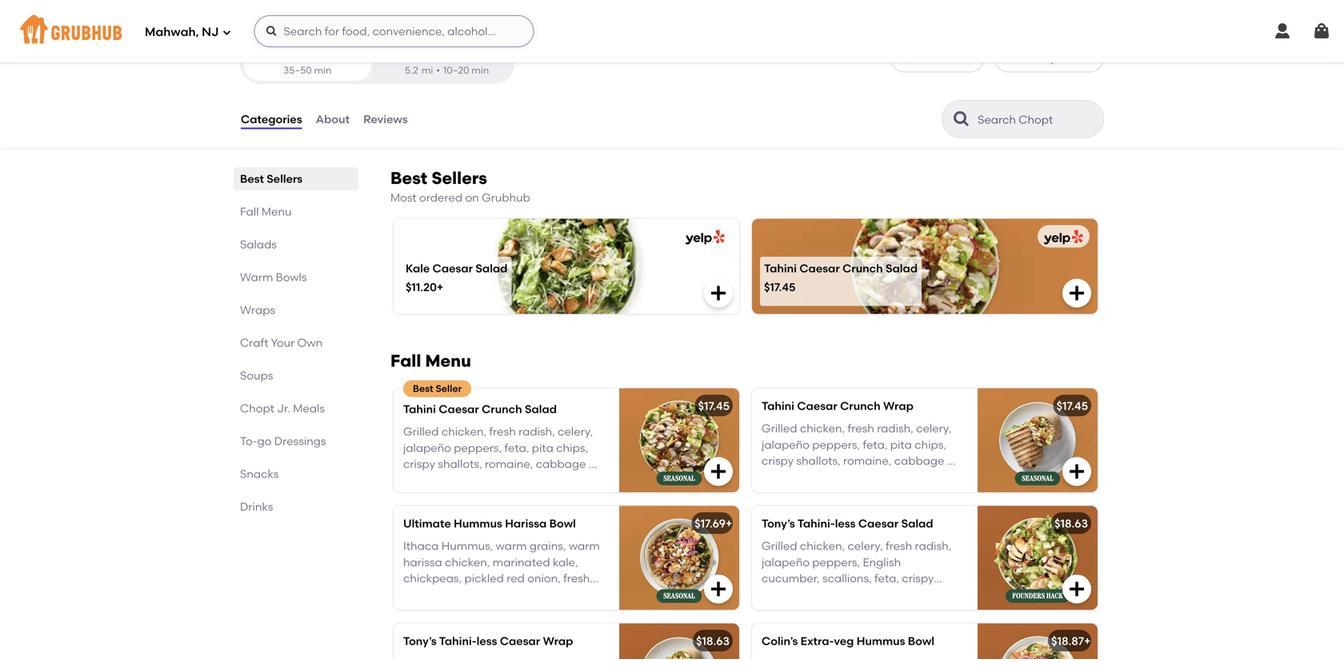 Task type: vqa. For each thing, say whether or not it's contained in the screenshot.
with inside the "A childhood favorite, still popular with kids… little and big! Crisp corn batter hugging a piping hot dog-on-a-stick (Coney Style chili/creamy cheddar/onion: add $1)"
no



Task type: describe. For each thing, give the bounding box(es) containing it.
tahini- for tony's tahini-less caesar wrap
[[439, 635, 477, 648]]

caesar for tahini caesar crunch salad
[[439, 402, 479, 416]]

chopt jr. meals
[[240, 402, 325, 415]]

less for wrap
[[477, 635, 497, 648]]

dressings
[[274, 435, 326, 448]]

sellers for best sellers
[[267, 172, 303, 186]]

scallions,
[[823, 572, 872, 586]]

group
[[1024, 51, 1059, 65]]

about
[[316, 112, 350, 126]]

fresh inside ithaca hummus, warm grains, warm harissa chicken, marinated kale, chickpeas, pickled red onion, fresh radish, feta, pita chips
[[564, 572, 590, 586]]

cilantro for tahini caesar crunch salad
[[403, 474, 445, 487]]

pickled
[[465, 572, 504, 586]]

warm bowls
[[240, 271, 307, 284]]

on
[[465, 191, 479, 205]]

best sellers
[[240, 172, 303, 186]]

jalapeño for tahini caesar crunch salad
[[403, 441, 451, 455]]

chickpeas,
[[403, 572, 462, 586]]

harissa
[[403, 556, 442, 569]]

svg image inside schedule button
[[904, 51, 917, 64]]

categories
[[241, 112, 302, 126]]

soups
[[240, 369, 273, 383]]

cucumber,
[[762, 572, 820, 586]]

35–50
[[284, 65, 312, 76]]

colin's extra-veg hummus bowl image
[[978, 624, 1098, 660]]

cilantro for tahini caesar crunch wrap
[[762, 471, 804, 484]]

peppers, for wrap
[[813, 438, 861, 452]]

blend inside grilled chicken, celery, fresh radish, jalapeño peppers, english cucumber, scallions, feta, crispy shallots, pita chips, romaine, cabbage & cilantro blend
[[870, 605, 901, 618]]

fresh down the tahini caesar crunch wrap
[[848, 422, 875, 436]]

tony's tahini-less caesar salad image
[[978, 506, 1098, 610]]

grubhub
[[482, 191, 530, 205]]

reviews button
[[363, 91, 409, 148]]

meals
[[293, 402, 325, 415]]

order
[[1061, 51, 1091, 65]]

warm
[[240, 271, 273, 284]]

delivery 35–50 min
[[284, 51, 332, 76]]

Search Chopt search field
[[976, 112, 1099, 127]]

crispy for tahini caesar crunch salad
[[403, 458, 435, 471]]

feta, down the tahini caesar crunch salad
[[505, 441, 529, 455]]

main navigation navigation
[[0, 0, 1345, 62]]

•
[[436, 65, 440, 76]]

caesar for tahini caesar crunch wrap
[[797, 399, 838, 413]]

$17.69 +
[[695, 517, 733, 531]]

5.2
[[405, 65, 418, 76]]

option group containing delivery 35–50 min
[[240, 43, 515, 84]]

ultimate hummus harissa bowl
[[403, 517, 576, 531]]

kale caesar salad $11.20 +
[[406, 262, 508, 294]]

pickup
[[431, 51, 463, 62]]

chicken, for wrap
[[800, 422, 845, 436]]

1 horizontal spatial wrap
[[884, 399, 914, 413]]

onion,
[[528, 572, 561, 586]]

best sellers most ordered on grubhub
[[391, 168, 530, 205]]

salad inside kale caesar salad $11.20 +
[[476, 262, 508, 275]]

fall menu tab
[[240, 203, 352, 220]]

best for best sellers most ordered on grubhub
[[391, 168, 428, 189]]

seller
[[436, 383, 462, 394]]

$18.63 for tony's tahini-less caesar salad "image"
[[1055, 517, 1089, 531]]

tony's tahini-less caesar salad
[[762, 517, 934, 531]]

blend for tahini caesar crunch salad
[[448, 474, 479, 487]]

tahini caesar crunch wrap
[[762, 399, 914, 413]]

snacks tab
[[240, 466, 352, 483]]

& for tahini caesar crunch salad
[[589, 458, 597, 471]]

1 vertical spatial wrap
[[543, 635, 573, 648]]

bowls
[[276, 271, 307, 284]]

jalapeño for tahini caesar crunch wrap
[[762, 438, 810, 452]]

chips, for wrap
[[915, 438, 947, 452]]

$11.20
[[406, 280, 437, 294]]

jr.
[[277, 402, 290, 415]]

colin's extra-veg hummus bowl
[[762, 635, 935, 648]]

pita down the tahini caesar crunch wrap
[[891, 438, 912, 452]]

wraps
[[240, 303, 275, 317]]

10–20
[[443, 65, 469, 76]]

salads tab
[[240, 236, 352, 253]]

salads
[[240, 238, 277, 251]]

most
[[391, 191, 417, 205]]

chips, inside grilled chicken, celery, fresh radish, jalapeño peppers, english cucumber, scallions, feta, crispy shallots, pita chips, romaine, cabbage & cilantro blend
[[833, 588, 865, 602]]

pita down the tahini caesar crunch salad
[[532, 441, 554, 455]]

delivery
[[289, 51, 327, 62]]

veg
[[834, 635, 854, 648]]

drinks
[[240, 500, 273, 514]]

about button
[[315, 91, 351, 148]]

red
[[507, 572, 525, 586]]

salad inside 'tahini caesar crunch salad $17.45'
[[886, 262, 918, 275]]

english
[[863, 556, 901, 569]]

1 horizontal spatial hummus
[[857, 635, 906, 648]]

Search for food, convenience, alcohol... search field
[[254, 15, 534, 47]]

0 vertical spatial hummus
[[454, 517, 503, 531]]

svg image inside main navigation navigation
[[222, 28, 232, 37]]

chicken, inside ithaca hummus, warm grains, warm harissa chicken, marinated kale, chickpeas, pickled red onion, fresh radish, feta, pita chips
[[445, 556, 490, 569]]

yelp image for tahini caesar crunch salad
[[1041, 230, 1084, 245]]

chopt
[[240, 402, 274, 415]]

tahini for tahini caesar crunch salad
[[403, 402, 436, 416]]

grains,
[[530, 540, 566, 553]]

+ for $18.87 +
[[1085, 635, 1091, 648]]

& inside grilled chicken, celery, fresh radish, jalapeño peppers, english cucumber, scallions, feta, crispy shallots, pita chips, romaine, cabbage & cilantro blend
[[815, 605, 823, 618]]

fall inside tab
[[240, 205, 259, 219]]

cabbage inside grilled chicken, celery, fresh radish, jalapeño peppers, english cucumber, scallions, feta, crispy shallots, pita chips, romaine, cabbage & cilantro blend
[[762, 605, 812, 618]]

kale,
[[553, 556, 578, 569]]

chips
[[494, 588, 523, 602]]

wraps tab
[[240, 302, 352, 319]]

group order
[[1024, 51, 1091, 65]]

craft your own
[[240, 336, 323, 350]]

tahini caesar crunch wrap image
[[978, 388, 1098, 493]]

grilled chicken, fresh radish, celery, jalapeño peppers, feta, pita chips, crispy shallots, romaine, cabbage & cilantro blend for salad
[[403, 425, 597, 487]]

kale
[[406, 262, 430, 275]]

0 horizontal spatial $17.45
[[698, 399, 730, 413]]

reviews
[[363, 112, 408, 126]]

crunch for tahini caesar crunch salad $17.45
[[843, 262, 883, 275]]

to-
[[240, 435, 257, 448]]

mi
[[422, 65, 433, 76]]

pita inside grilled chicken, celery, fresh radish, jalapeño peppers, english cucumber, scallions, feta, crispy shallots, pita chips, romaine, cabbage & cilantro blend
[[809, 588, 830, 602]]

best for best sellers
[[240, 172, 264, 186]]

chicken, for salad
[[442, 425, 487, 439]]

ithaca hummus, warm grains, warm harissa chicken, marinated kale, chickpeas, pickled red onion, fresh radish, feta, pita chips
[[403, 540, 600, 602]]

1 horizontal spatial menu
[[425, 351, 471, 371]]

pickup 5.2 mi • 10–20 min
[[405, 51, 489, 76]]

tahini for tahini caesar crunch salad $17.45
[[764, 262, 797, 275]]

jalapeño for tony's tahini-less caesar salad
[[762, 556, 810, 569]]

cabbage for salad
[[536, 458, 586, 471]]

$18.87
[[1052, 635, 1085, 648]]

radish, inside ithaca hummus, warm grains, warm harissa chicken, marinated kale, chickpeas, pickled red onion, fresh radish, feta, pita chips
[[403, 588, 440, 602]]



Task type: locate. For each thing, give the bounding box(es) containing it.
sellers up fall menu tab
[[267, 172, 303, 186]]

crispy for tahini caesar crunch wrap
[[762, 454, 794, 468]]

caesar inside 'tahini caesar crunch salad $17.45'
[[800, 262, 840, 275]]

mahwah,
[[145, 25, 199, 39]]

1 horizontal spatial yelp image
[[1041, 230, 1084, 245]]

feta, inside grilled chicken, celery, fresh radish, jalapeño peppers, english cucumber, scallions, feta, crispy shallots, pita chips, romaine, cabbage & cilantro blend
[[875, 572, 900, 586]]

2 horizontal spatial chips,
[[915, 438, 947, 452]]

soups tab
[[240, 367, 352, 384]]

0 horizontal spatial blend
[[448, 474, 479, 487]]

hummus
[[454, 517, 503, 531], [857, 635, 906, 648]]

1 vertical spatial fall
[[391, 351, 421, 371]]

grilled down 'best seller'
[[403, 425, 439, 439]]

caesar for tahini caesar crunch salad $17.45
[[800, 262, 840, 275]]

1 horizontal spatial warm
[[569, 540, 600, 553]]

cabbage for wrap
[[895, 454, 945, 468]]

yelp image for kale caesar salad
[[683, 230, 725, 245]]

ordered
[[419, 191, 463, 205]]

less down chips
[[477, 635, 497, 648]]

peppers,
[[813, 438, 861, 452], [454, 441, 502, 455], [813, 556, 861, 569]]

2 horizontal spatial +
[[1085, 635, 1091, 648]]

$18.63
[[1055, 517, 1089, 531], [696, 635, 730, 648]]

less for salad
[[835, 517, 856, 531]]

tahini- up cucumber,
[[798, 517, 835, 531]]

1 horizontal spatial tony's
[[762, 517, 795, 531]]

fresh up english at the right bottom
[[886, 540, 913, 553]]

grilled for tahini caesar crunch salad
[[403, 425, 439, 439]]

tony's for tony's tahini-less caesar wrap
[[403, 635, 437, 648]]

feta, down chickpeas,
[[443, 588, 467, 602]]

menu
[[262, 205, 292, 219], [425, 351, 471, 371]]

mahwah, nj
[[145, 25, 219, 39]]

min down delivery
[[314, 65, 332, 76]]

cilantro inside grilled chicken, celery, fresh radish, jalapeño peppers, english cucumber, scallions, feta, crispy shallots, pita chips, romaine, cabbage & cilantro blend
[[826, 605, 868, 618]]

1 horizontal spatial crispy
[[762, 454, 794, 468]]

pita down pickled
[[470, 588, 492, 602]]

yelp image
[[683, 230, 725, 245], [1041, 230, 1084, 245]]

radish, inside grilled chicken, celery, fresh radish, jalapeño peppers, english cucumber, scallions, feta, crispy shallots, pita chips, romaine, cabbage & cilantro blend
[[915, 540, 952, 553]]

shallots, for tahini caesar crunch salad
[[438, 458, 482, 471]]

cabbage
[[895, 454, 945, 468], [536, 458, 586, 471], [762, 605, 812, 618]]

2 horizontal spatial blend
[[870, 605, 901, 618]]

0 vertical spatial menu
[[262, 205, 292, 219]]

bowl up grains,
[[550, 517, 576, 531]]

chips,
[[915, 438, 947, 452], [556, 441, 588, 455], [833, 588, 865, 602]]

bowl right veg
[[908, 635, 935, 648]]

tahini caesar crunch salad
[[403, 402, 557, 416]]

people icon image
[[1008, 51, 1021, 64]]

1 horizontal spatial $17.45
[[764, 280, 796, 294]]

drinks tab
[[240, 499, 352, 516]]

tahini
[[764, 262, 797, 275], [762, 399, 795, 413], [403, 402, 436, 416]]

shallots, down cucumber,
[[762, 588, 806, 602]]

1 vertical spatial menu
[[425, 351, 471, 371]]

1 warm from the left
[[496, 540, 527, 553]]

0 vertical spatial fall
[[240, 205, 259, 219]]

1 yelp image from the left
[[683, 230, 725, 245]]

crispy
[[762, 454, 794, 468], [403, 458, 435, 471], [902, 572, 934, 586]]

1 min from the left
[[314, 65, 332, 76]]

crunch inside 'tahini caesar crunch salad $17.45'
[[843, 262, 883, 275]]

0 vertical spatial fall menu
[[240, 205, 292, 219]]

best for best seller
[[413, 383, 434, 394]]

ultimate hummus harissa bowl image
[[619, 506, 740, 610]]

grilled up cucumber,
[[762, 540, 798, 553]]

2 horizontal spatial celery,
[[917, 422, 952, 436]]

shallots, for tahini caesar crunch wrap
[[797, 454, 841, 468]]

crunch for tahini caesar crunch salad
[[482, 402, 522, 416]]

schedule button
[[891, 43, 985, 72]]

1 vertical spatial bowl
[[908, 635, 935, 648]]

own
[[297, 336, 323, 350]]

grilled chicken, celery, fresh radish, jalapeño peppers, english cucumber, scallions, feta, crispy shallots, pita chips, romaine, cabbage & cilantro blend
[[762, 540, 952, 618]]

fall up 'best seller'
[[391, 351, 421, 371]]

option group
[[240, 43, 515, 84]]

to-go dressings
[[240, 435, 326, 448]]

+
[[437, 280, 444, 294], [726, 517, 733, 531], [1085, 635, 1091, 648]]

romaine, for salad
[[485, 458, 533, 471]]

1 horizontal spatial min
[[472, 65, 489, 76]]

group order button
[[994, 43, 1105, 72]]

blend up colin's extra-veg hummus bowl
[[870, 605, 901, 618]]

1 horizontal spatial grilled chicken, fresh radish, celery, jalapeño peppers, feta, pita chips, crispy shallots, romaine, cabbage & cilantro blend
[[762, 422, 956, 484]]

1 vertical spatial $18.63
[[696, 635, 730, 648]]

0 horizontal spatial warm
[[496, 540, 527, 553]]

menu up seller
[[425, 351, 471, 371]]

peppers, down the tahini caesar crunch salad
[[454, 441, 502, 455]]

warm up marinated
[[496, 540, 527, 553]]

min inside delivery 35–50 min
[[314, 65, 332, 76]]

ultimate
[[403, 517, 451, 531]]

peppers, down the tahini caesar crunch wrap
[[813, 438, 861, 452]]

1 horizontal spatial chips,
[[833, 588, 865, 602]]

& for tahini caesar crunch wrap
[[947, 454, 956, 468]]

0 horizontal spatial menu
[[262, 205, 292, 219]]

grilled
[[762, 422, 798, 436], [403, 425, 439, 439], [762, 540, 798, 553]]

your
[[271, 336, 295, 350]]

menu down best sellers
[[262, 205, 292, 219]]

1 vertical spatial hummus
[[857, 635, 906, 648]]

best inside tab
[[240, 172, 264, 186]]

colin's
[[762, 635, 798, 648]]

sellers inside best sellers most ordered on grubhub
[[432, 168, 487, 189]]

harissa
[[505, 517, 547, 531]]

nj
[[202, 25, 219, 39]]

celery, for salad
[[558, 425, 593, 439]]

best sellers tab
[[240, 171, 352, 187]]

fall menu down best sellers
[[240, 205, 292, 219]]

1 horizontal spatial fall menu
[[391, 351, 471, 371]]

feta, down english at the right bottom
[[875, 572, 900, 586]]

romaine, for wrap
[[844, 454, 892, 468]]

chicken,
[[800, 422, 845, 436], [442, 425, 487, 439], [800, 540, 845, 553], [445, 556, 490, 569]]

celery, for wrap
[[917, 422, 952, 436]]

$17.45 inside 'tahini caesar crunch salad $17.45'
[[764, 280, 796, 294]]

2 warm from the left
[[569, 540, 600, 553]]

0 horizontal spatial &
[[589, 458, 597, 471]]

0 horizontal spatial grilled chicken, fresh radish, celery, jalapeño peppers, feta, pita chips, crispy shallots, romaine, cabbage & cilantro blend
[[403, 425, 597, 487]]

tony's for tony's tahini-less caesar salad
[[762, 517, 795, 531]]

chicken, down the hummus,
[[445, 556, 490, 569]]

2 horizontal spatial &
[[947, 454, 956, 468]]

0 horizontal spatial yelp image
[[683, 230, 725, 245]]

less up scallions,
[[835, 517, 856, 531]]

peppers, inside grilled chicken, celery, fresh radish, jalapeño peppers, english cucumber, scallions, feta, crispy shallots, pita chips, romaine, cabbage & cilantro blend
[[813, 556, 861, 569]]

shallots, down the tahini caesar crunch salad
[[438, 458, 482, 471]]

peppers, for caesar
[[813, 556, 861, 569]]

1 horizontal spatial cilantro
[[762, 471, 804, 484]]

grilled chicken, fresh radish, celery, jalapeño peppers, feta, pita chips, crispy shallots, romaine, cabbage & cilantro blend down the tahini caesar crunch salad
[[403, 425, 597, 487]]

craft your own tab
[[240, 335, 352, 351]]

chicken, down the tahini caesar crunch wrap
[[800, 422, 845, 436]]

romaine, down english at the right bottom
[[868, 588, 916, 602]]

fresh down kale,
[[564, 572, 590, 586]]

chicken, down the tahini caesar crunch salad
[[442, 425, 487, 439]]

tony's tahini-less caesar wrap image
[[619, 624, 740, 660]]

0 horizontal spatial wrap
[[543, 635, 573, 648]]

tahini for tahini caesar crunch wrap
[[762, 399, 795, 413]]

0 horizontal spatial fall menu
[[240, 205, 292, 219]]

tahini- down chickpeas,
[[439, 635, 477, 648]]

0 horizontal spatial bowl
[[550, 517, 576, 531]]

peppers, for salad
[[454, 441, 502, 455]]

tony's
[[762, 517, 795, 531], [403, 635, 437, 648]]

grilled for tahini caesar crunch wrap
[[762, 422, 798, 436]]

2 yelp image from the left
[[1041, 230, 1084, 245]]

0 vertical spatial tony's
[[762, 517, 795, 531]]

2 min from the left
[[472, 65, 489, 76]]

search icon image
[[952, 110, 972, 129]]

tony's up cucumber,
[[762, 517, 795, 531]]

2 horizontal spatial cabbage
[[895, 454, 945, 468]]

chicken, inside grilled chicken, celery, fresh radish, jalapeño peppers, english cucumber, scallions, feta, crispy shallots, pita chips, romaine, cabbage & cilantro blend
[[800, 540, 845, 553]]

0 horizontal spatial sellers
[[267, 172, 303, 186]]

$17.69
[[695, 517, 726, 531]]

0 horizontal spatial hummus
[[454, 517, 503, 531]]

sellers inside tab
[[267, 172, 303, 186]]

0 horizontal spatial tahini-
[[439, 635, 477, 648]]

min inside pickup 5.2 mi • 10–20 min
[[472, 65, 489, 76]]

hummus,
[[442, 540, 493, 553]]

1 vertical spatial fall menu
[[391, 351, 471, 371]]

0 horizontal spatial min
[[314, 65, 332, 76]]

best up most
[[391, 168, 428, 189]]

crunch for tahini caesar crunch wrap
[[840, 399, 881, 413]]

1 vertical spatial +
[[726, 517, 733, 531]]

jalapeño down the tahini caesar crunch wrap
[[762, 438, 810, 452]]

fall menu inside tab
[[240, 205, 292, 219]]

best inside best sellers most ordered on grubhub
[[391, 168, 428, 189]]

&
[[947, 454, 956, 468], [589, 458, 597, 471], [815, 605, 823, 618]]

blend up ultimate hummus harissa bowl
[[448, 474, 479, 487]]

0 horizontal spatial cabbage
[[536, 458, 586, 471]]

shallots, inside grilled chicken, celery, fresh radish, jalapeño peppers, english cucumber, scallions, feta, crispy shallots, pita chips, romaine, cabbage & cilantro blend
[[762, 588, 806, 602]]

0 horizontal spatial celery,
[[558, 425, 593, 439]]

blend for tahini caesar crunch wrap
[[806, 471, 837, 484]]

fall menu
[[240, 205, 292, 219], [391, 351, 471, 371]]

1 horizontal spatial sellers
[[432, 168, 487, 189]]

0 horizontal spatial chips,
[[556, 441, 588, 455]]

shallots, down the tahini caesar crunch wrap
[[797, 454, 841, 468]]

jalapeño down 'best seller'
[[403, 441, 451, 455]]

1 horizontal spatial tahini-
[[798, 517, 835, 531]]

crispy inside grilled chicken, celery, fresh radish, jalapeño peppers, english cucumber, scallions, feta, crispy shallots, pita chips, romaine, cabbage & cilantro blend
[[902, 572, 934, 586]]

hummus up the hummus,
[[454, 517, 503, 531]]

blend up the tony's tahini-less caesar salad
[[806, 471, 837, 484]]

2 horizontal spatial cilantro
[[826, 605, 868, 618]]

pita inside ithaca hummus, warm grains, warm harissa chicken, marinated kale, chickpeas, pickled red onion, fresh radish, feta, pita chips
[[470, 588, 492, 602]]

best seller
[[413, 383, 462, 394]]

bowl
[[550, 517, 576, 531], [908, 635, 935, 648]]

feta, inside ithaca hummus, warm grains, warm harissa chicken, marinated kale, chickpeas, pickled red onion, fresh radish, feta, pita chips
[[443, 588, 467, 602]]

chips, for salad
[[556, 441, 588, 455]]

cilantro up the ultimate
[[403, 474, 445, 487]]

1 horizontal spatial $18.63
[[1055, 517, 1089, 531]]

tony's tahini-less caesar wrap
[[403, 635, 573, 648]]

svg image
[[1273, 22, 1293, 41], [1313, 22, 1332, 41], [265, 25, 278, 38], [904, 51, 917, 64], [709, 284, 728, 303], [709, 462, 728, 481], [1068, 580, 1087, 599]]

0 vertical spatial tahini-
[[798, 517, 835, 531]]

extra-
[[801, 635, 834, 648]]

1 horizontal spatial less
[[835, 517, 856, 531]]

0 horizontal spatial fall
[[240, 205, 259, 219]]

less
[[835, 517, 856, 531], [477, 635, 497, 648]]

+ for $17.69 +
[[726, 517, 733, 531]]

sellers for best sellers most ordered on grubhub
[[432, 168, 487, 189]]

best left seller
[[413, 383, 434, 394]]

grilled down the tahini caesar crunch wrap
[[762, 422, 798, 436]]

fall menu up 'best seller'
[[391, 351, 471, 371]]

pita down scallions,
[[809, 588, 830, 602]]

1 horizontal spatial blend
[[806, 471, 837, 484]]

peppers, up scallions,
[[813, 556, 861, 569]]

$18.87 +
[[1052, 635, 1091, 648]]

1 horizontal spatial celery,
[[848, 540, 883, 553]]

marinated
[[493, 556, 550, 569]]

1 vertical spatial tony's
[[403, 635, 437, 648]]

go
[[257, 435, 272, 448]]

tahini inside 'tahini caesar crunch salad $17.45'
[[764, 262, 797, 275]]

best
[[391, 168, 428, 189], [240, 172, 264, 186], [413, 383, 434, 394]]

1 vertical spatial less
[[477, 635, 497, 648]]

0 vertical spatial wrap
[[884, 399, 914, 413]]

1 horizontal spatial +
[[726, 517, 733, 531]]

pita
[[891, 438, 912, 452], [532, 441, 554, 455], [470, 588, 492, 602], [809, 588, 830, 602]]

tahini caesar crunch salad image
[[619, 388, 740, 493]]

jalapeño inside grilled chicken, celery, fresh radish, jalapeño peppers, english cucumber, scallions, feta, crispy shallots, pita chips, romaine, cabbage & cilantro blend
[[762, 556, 810, 569]]

celery, inside grilled chicken, celery, fresh radish, jalapeño peppers, english cucumber, scallions, feta, crispy shallots, pita chips, romaine, cabbage & cilantro blend
[[848, 540, 883, 553]]

0 horizontal spatial +
[[437, 280, 444, 294]]

romaine, down the tahini caesar crunch wrap
[[844, 454, 892, 468]]

to-go dressings tab
[[240, 433, 352, 450]]

2 vertical spatial +
[[1085, 635, 1091, 648]]

0 vertical spatial less
[[835, 517, 856, 531]]

sellers up on
[[432, 168, 487, 189]]

0 vertical spatial +
[[437, 280, 444, 294]]

fresh down the tahini caesar crunch salad
[[489, 425, 516, 439]]

grilled chicken, fresh radish, celery, jalapeño peppers, feta, pita chips, crispy shallots, romaine, cabbage & cilantro blend down the tahini caesar crunch wrap
[[762, 422, 956, 484]]

0 vertical spatial bowl
[[550, 517, 576, 531]]

1 horizontal spatial bowl
[[908, 635, 935, 648]]

tahini- for tony's tahini-less caesar salad
[[798, 517, 835, 531]]

wrap
[[884, 399, 914, 413], [543, 635, 573, 648]]

categories button
[[240, 91, 303, 148]]

warm up kale,
[[569, 540, 600, 553]]

best up fall menu tab
[[240, 172, 264, 186]]

radish,
[[877, 422, 914, 436], [519, 425, 555, 439], [915, 540, 952, 553], [403, 588, 440, 602]]

grilled for tony's tahini-less caesar salad
[[762, 540, 798, 553]]

1 vertical spatial tahini-
[[439, 635, 477, 648]]

romaine, inside grilled chicken, celery, fresh radish, jalapeño peppers, english cucumber, scallions, feta, crispy shallots, pita chips, romaine, cabbage & cilantro blend
[[868, 588, 916, 602]]

menu inside tab
[[262, 205, 292, 219]]

0 horizontal spatial $18.63
[[696, 635, 730, 648]]

1 horizontal spatial cabbage
[[762, 605, 812, 618]]

fall up the salads
[[240, 205, 259, 219]]

caesar inside kale caesar salad $11.20 +
[[433, 262, 473, 275]]

cilantro up colin's extra-veg hummus bowl
[[826, 605, 868, 618]]

chopt jr. meals tab
[[240, 400, 352, 417]]

min right 10–20
[[472, 65, 489, 76]]

+ inside kale caesar salad $11.20 +
[[437, 280, 444, 294]]

sellers
[[432, 168, 487, 189], [267, 172, 303, 186]]

1 horizontal spatial fall
[[391, 351, 421, 371]]

min
[[314, 65, 332, 76], [472, 65, 489, 76]]

0 horizontal spatial less
[[477, 635, 497, 648]]

ithaca
[[403, 540, 439, 553]]

blend
[[806, 471, 837, 484], [448, 474, 479, 487], [870, 605, 901, 618]]

tony's down chickpeas,
[[403, 635, 437, 648]]

$18.63 for tony's tahini-less caesar wrap image
[[696, 635, 730, 648]]

fresh inside grilled chicken, celery, fresh radish, jalapeño peppers, english cucumber, scallions, feta, crispy shallots, pita chips, romaine, cabbage & cilantro blend
[[886, 540, 913, 553]]

grilled inside grilled chicken, celery, fresh radish, jalapeño peppers, english cucumber, scallions, feta, crispy shallots, pita chips, romaine, cabbage & cilantro blend
[[762, 540, 798, 553]]

$17.45
[[764, 280, 796, 294], [698, 399, 730, 413], [1057, 399, 1089, 413]]

chicken, for caesar
[[800, 540, 845, 553]]

chicken, down the tony's tahini-less caesar salad
[[800, 540, 845, 553]]

caesar for kale caesar salad $11.20 +
[[433, 262, 473, 275]]

romaine, up harissa
[[485, 458, 533, 471]]

feta, down the tahini caesar crunch wrap
[[863, 438, 888, 452]]

1 horizontal spatial &
[[815, 605, 823, 618]]

warm bowls tab
[[240, 269, 352, 286]]

caesar
[[433, 262, 473, 275], [800, 262, 840, 275], [797, 399, 838, 413], [439, 402, 479, 416], [859, 517, 899, 531], [500, 635, 540, 648]]

snacks
[[240, 467, 279, 481]]

schedule
[[920, 51, 971, 65]]

cilantro up the tony's tahini-less caesar salad
[[762, 471, 804, 484]]

salad
[[476, 262, 508, 275], [886, 262, 918, 275], [525, 402, 557, 416], [902, 517, 934, 531]]

warm
[[496, 540, 527, 553], [569, 540, 600, 553]]

svg image
[[222, 28, 232, 37], [1068, 284, 1087, 303], [1068, 462, 1087, 481], [709, 580, 728, 599]]

jalapeño up cucumber,
[[762, 556, 810, 569]]

0 horizontal spatial tony's
[[403, 635, 437, 648]]

0 horizontal spatial cilantro
[[403, 474, 445, 487]]

grilled chicken, fresh radish, celery, jalapeño peppers, feta, pita chips, crispy shallots, romaine, cabbage & cilantro blend for wrap
[[762, 422, 956, 484]]

hummus right veg
[[857, 635, 906, 648]]

2 horizontal spatial $17.45
[[1057, 399, 1089, 413]]

2 horizontal spatial crispy
[[902, 572, 934, 586]]

0 horizontal spatial crispy
[[403, 458, 435, 471]]

tahini caesar crunch salad $17.45
[[764, 262, 918, 294]]

crunch
[[843, 262, 883, 275], [840, 399, 881, 413], [482, 402, 522, 416]]

fresh
[[848, 422, 875, 436], [489, 425, 516, 439], [886, 540, 913, 553], [564, 572, 590, 586]]

0 vertical spatial $18.63
[[1055, 517, 1089, 531]]

craft
[[240, 336, 269, 350]]



